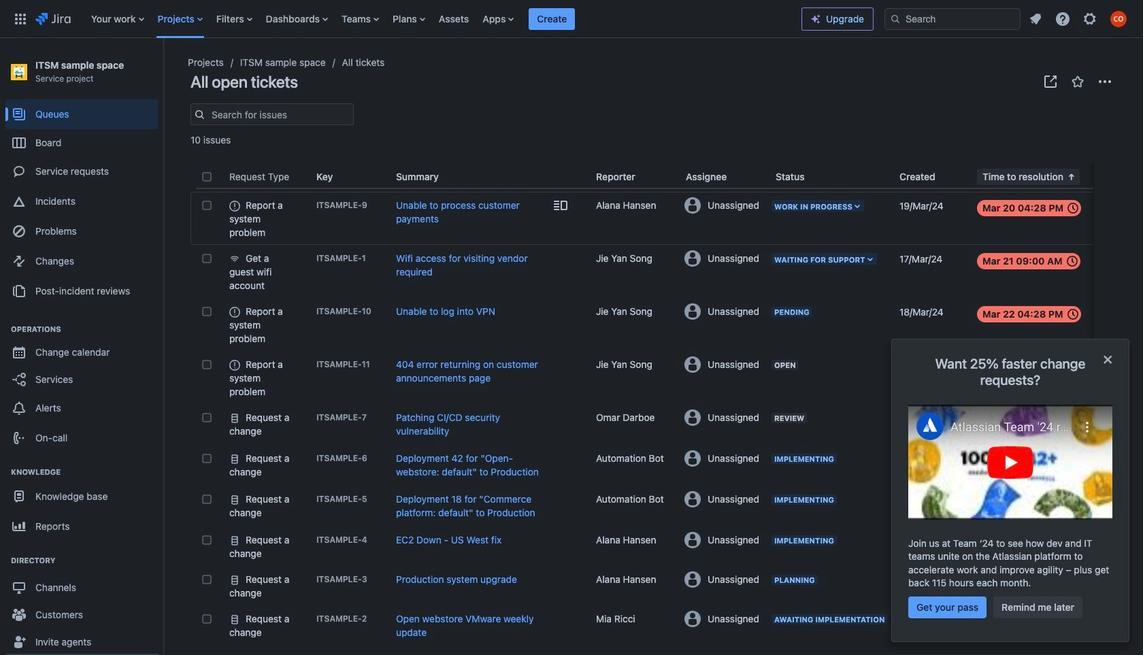 Task type: locate. For each thing, give the bounding box(es) containing it.
1 horizontal spatial list
[[1023, 6, 1135, 31]]

primary element
[[8, 0, 802, 38]]

list
[[84, 0, 802, 38], [1023, 6, 1135, 31]]

list item
[[529, 0, 575, 38]]

0 vertical spatial heading
[[5, 324, 158, 335]]

your profile and settings image
[[1110, 11, 1127, 27]]

settings image
[[1082, 11, 1098, 27]]

2 heading from the top
[[5, 467, 158, 478]]

3 heading from the top
[[5, 555, 158, 566]]

heading for operations group
[[5, 324, 158, 335]]

heading for knowledge group
[[5, 467, 158, 478]]

heading
[[5, 324, 158, 335], [5, 467, 158, 478], [5, 555, 158, 566]]

None search field
[[885, 8, 1021, 30]]

0 horizontal spatial list
[[84, 0, 802, 38]]

jira image
[[35, 11, 71, 27], [35, 11, 71, 27]]

appswitcher icon image
[[12, 11, 29, 27]]

star image
[[1070, 73, 1086, 90]]

heading for directory group
[[5, 555, 158, 566]]

banner
[[0, 0, 1143, 38]]

Search field
[[885, 8, 1021, 30]]

2 vertical spatial heading
[[5, 555, 158, 566]]

1 heading from the top
[[5, 324, 158, 335]]

1 vertical spatial heading
[[5, 467, 158, 478]]

group
[[5, 95, 158, 310]]



Task type: vqa. For each thing, say whether or not it's contained in the screenshot.
Choose Jira products "text field"
no



Task type: describe. For each thing, give the bounding box(es) containing it.
watch atlassian team '24 video dialog
[[891, 339, 1129, 642]]

knowledge group
[[5, 453, 158, 655]]

operations group
[[5, 310, 158, 457]]

help image
[[1055, 11, 1071, 27]]

actions image
[[1097, 73, 1113, 90]]

Search for issues field
[[208, 105, 353, 124]]

notifications image
[[1027, 11, 1044, 27]]

open issue in sidebar image
[[552, 197, 569, 214]]

directory group
[[5, 542, 158, 655]]

ascending icon image
[[1063, 169, 1080, 185]]

search image
[[890, 13, 901, 24]]

sidebar navigation image
[[148, 54, 178, 82]]



